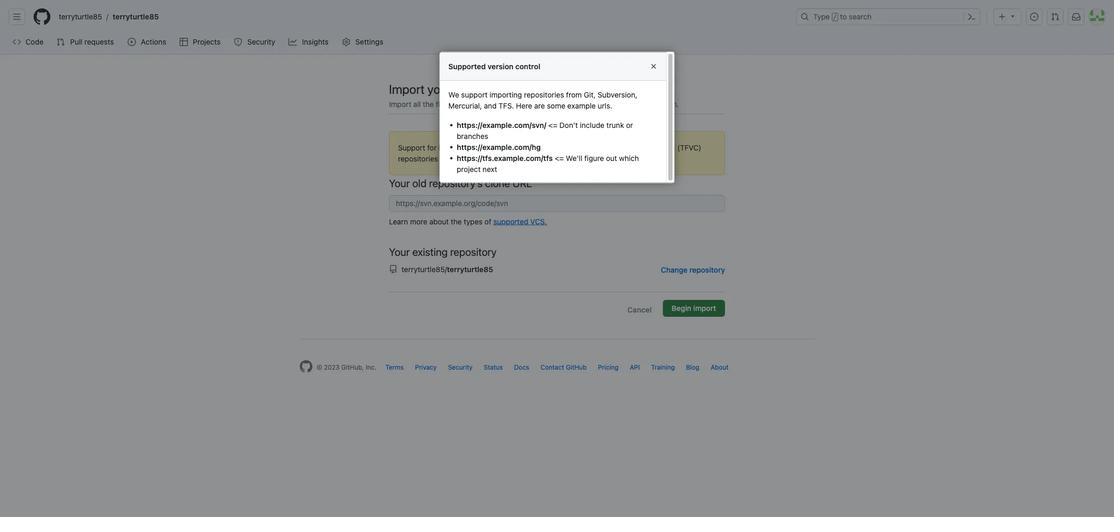 Task type: locate. For each thing, give the bounding box(es) containing it.
1 vertical spatial more
[[410, 217, 427, 226]]

terryturtle85 link up 'play' icon
[[108, 8, 163, 25]]

0 vertical spatial control
[[515, 62, 540, 70]]

0 vertical spatial github
[[508, 82, 547, 97]]

subversion,
[[598, 90, 637, 99]]

and left tfs.
[[484, 101, 497, 110]]

0 vertical spatial and
[[484, 101, 497, 110]]

version
[[488, 62, 514, 70], [600, 100, 625, 108]]

1 horizontal spatial security
[[448, 364, 473, 371]]

0 vertical spatial more
[[542, 154, 559, 163]]

2 horizontal spatial terryturtle85
[[447, 265, 493, 274]]

docs link
[[514, 364, 529, 371]]

0 vertical spatial project
[[454, 82, 492, 97]]

security right the shield image
[[247, 38, 275, 46]]

0 vertical spatial import
[[389, 82, 425, 97]]

0 horizontal spatial github
[[508, 82, 547, 97]]

security left status link at the bottom left
[[448, 364, 473, 371]]

0 horizontal spatial /
[[106, 12, 108, 21]]

your up repo icon
[[389, 246, 410, 258]]

footer containing © 2023 github, inc.
[[291, 339, 823, 400]]

1 vertical spatial github
[[566, 364, 587, 371]]

0 vertical spatial from
[[566, 90, 582, 99]]

privacy link
[[415, 364, 437, 371]]

0 horizontal spatial homepage image
[[34, 8, 50, 25]]

cancel
[[627, 306, 652, 315]]

1 vertical spatial mercurial,
[[473, 143, 507, 152]]

1 vertical spatial project
[[457, 165, 481, 173]]

version inside supported version control dialog
[[488, 62, 514, 70]]

and
[[484, 101, 497, 110], [548, 143, 561, 152]]

1 vertical spatial security
[[448, 364, 473, 371]]

control up or
[[627, 100, 651, 108]]

repositories up history,
[[524, 90, 564, 99]]

0 horizontal spatial security
[[247, 38, 275, 46]]

1 horizontal spatial control
[[627, 100, 651, 108]]

0 vertical spatial git pull request image
[[1051, 13, 1060, 21]]

repository down types
[[450, 246, 497, 258]]

1 vertical spatial control
[[627, 100, 651, 108]]

and inside the support for importing mercurial, subversion and team foundation version control (tfvc) repositories will end     on april 12, 2024. for more details, see the
[[548, 143, 561, 152]]

repository
[[450, 246, 497, 258], [690, 266, 725, 274]]

version right supported
[[488, 62, 514, 70]]

repositories down support
[[398, 154, 438, 163]]

0 vertical spatial repositories
[[524, 90, 564, 99]]

mercurial, down support
[[448, 101, 482, 110]]

import left the "all"
[[389, 100, 411, 108]]

0 horizontal spatial importing
[[439, 143, 471, 152]]

0 horizontal spatial and
[[484, 101, 497, 110]]

version down subversion,
[[600, 100, 625, 108]]

1 vertical spatial repository
[[690, 266, 725, 274]]

graph image
[[289, 38, 297, 46]]

and up <= we'll figure out which project next
[[548, 143, 561, 152]]

homepage image left ©
[[300, 361, 312, 373]]

terryturtle85 up 'play' icon
[[113, 12, 159, 21]]

we support importing repositories from git, subversion, mercurial, and tfs. here are some example urls.
[[448, 90, 637, 110]]

control inside import your project to github import all the files, including the revision history, from another version control system.
[[627, 100, 651, 108]]

1 vertical spatial version
[[600, 100, 625, 108]]

1 vertical spatial your
[[389, 246, 410, 258]]

training link
[[651, 364, 675, 371]]

pricing
[[598, 364, 619, 371]]

1 horizontal spatial to
[[840, 12, 847, 21]]

some
[[547, 101, 565, 110]]

mercurial, up the april
[[473, 143, 507, 152]]

0 horizontal spatial git pull request image
[[56, 38, 65, 46]]

url
[[513, 177, 532, 189]]

/ up requests
[[106, 12, 108, 21]]

about
[[711, 364, 729, 371]]

0 horizontal spatial to
[[494, 82, 505, 97]]

1 horizontal spatial and
[[548, 143, 561, 152]]

status link
[[484, 364, 503, 371]]

to left the search
[[840, 12, 847, 21]]

terryturtle85
[[59, 12, 102, 21], [113, 12, 159, 21], [447, 265, 493, 274]]

code link
[[8, 34, 48, 50]]

api link
[[630, 364, 640, 371]]

example
[[567, 101, 596, 110]]

1 horizontal spatial version
[[600, 100, 625, 108]]

1 vertical spatial git pull request image
[[56, 38, 65, 46]]

1 vertical spatial and
[[548, 143, 561, 152]]

0 horizontal spatial terryturtle85 link
[[55, 8, 106, 25]]

©
[[317, 364, 322, 371]]

git pull request image left pull
[[56, 38, 65, 46]]

<= left we'll
[[555, 154, 564, 162]]

1 your from the top
[[389, 177, 410, 189]]

more right the for
[[542, 154, 559, 163]]

importing inside the support for importing mercurial, subversion and team foundation version control (tfvc) repositories will end     on april 12, 2024. for more details, see the
[[439, 143, 471, 152]]

git pull request image right issue opened icon in the top of the page
[[1051, 13, 1060, 21]]

pull requests
[[70, 38, 114, 46]]

or
[[626, 121, 633, 129]]

type
[[813, 12, 830, 21]]

import
[[389, 82, 425, 97], [389, 100, 411, 108]]

<= for we'll
[[555, 154, 564, 162]]

1 vertical spatial importing
[[439, 143, 471, 152]]

from inside import your project to github import all the files, including the revision history, from another version control system.
[[555, 100, 570, 108]]

1 horizontal spatial security link
[[448, 364, 473, 371]]

git pull request image inside the pull requests link
[[56, 38, 65, 46]]

control
[[650, 143, 675, 152]]

clone
[[485, 177, 510, 189]]

security
[[247, 38, 275, 46], [448, 364, 473, 371]]

repositories inside we support importing repositories from git, subversion, mercurial, and tfs. here are some example urls.
[[524, 90, 564, 99]]

urls.
[[598, 101, 612, 110]]

actions
[[141, 38, 166, 46]]

git,
[[584, 90, 596, 99]]

github inside import your project to github import all the files, including the revision history, from another version control system.
[[508, 82, 547, 97]]

terryturtle85 down your existing repository
[[447, 265, 493, 274]]

control up import your project to github import all the files, including the revision history, from another version control system.
[[515, 62, 540, 70]]

cancel button
[[619, 302, 660, 318]]

1 vertical spatial import
[[389, 100, 411, 108]]

end
[[453, 154, 466, 163]]

1 vertical spatial from
[[555, 100, 570, 108]]

/ inside terryturtle85 / terryturtle85
[[106, 12, 108, 21]]

mercurial,
[[448, 101, 482, 110], [473, 143, 507, 152]]

1 horizontal spatial importing
[[490, 90, 522, 99]]

to inside import your project to github import all the files, including the revision history, from another version control system.
[[494, 82, 505, 97]]

to up tfs.
[[494, 82, 505, 97]]

support for importing mercurial, subversion and team foundation version control (tfvc) repositories will end     on april 12, 2024. for more details, see the
[[398, 143, 701, 163]]

0 vertical spatial your
[[389, 177, 410, 189]]

triangle down image
[[1009, 12, 1017, 20]]

from
[[566, 90, 582, 99], [555, 100, 570, 108]]

footer
[[291, 339, 823, 400]]

0 vertical spatial importing
[[490, 90, 522, 99]]

terryturtle85 up pull
[[59, 12, 102, 21]]

github
[[508, 82, 547, 97], [566, 364, 587, 371]]

0 horizontal spatial version
[[488, 62, 514, 70]]

homepage image up code
[[34, 8, 50, 25]]

2 your from the top
[[389, 246, 410, 258]]

0 horizontal spatial repositories
[[398, 154, 438, 163]]

about
[[429, 217, 449, 226]]

1 vertical spatial security link
[[448, 364, 473, 371]]

https://tfs.example.com/tfs
[[457, 154, 553, 162]]

the left tfs.
[[487, 100, 498, 108]]

more inside the support for importing mercurial, subversion and team foundation version control (tfvc) repositories will end     on april 12, 2024. for more details, see the
[[542, 154, 559, 163]]

1 horizontal spatial repositories
[[524, 90, 564, 99]]

repositories inside the support for importing mercurial, subversion and team foundation version control (tfvc) repositories will end     on april 12, 2024. for more details, see the
[[398, 154, 438, 163]]

revision
[[500, 100, 526, 108]]

© 2023 github, inc.
[[317, 364, 376, 371]]

1 horizontal spatial repository
[[690, 266, 725, 274]]

import up the "all"
[[389, 82, 425, 97]]

supported version control dialog
[[439, 52, 675, 184]]

github right contact
[[566, 364, 587, 371]]

1 horizontal spatial homepage image
[[300, 361, 312, 373]]

importing inside we support importing repositories from git, subversion, mercurial, and tfs. here are some example urls.
[[490, 90, 522, 99]]

from up example
[[566, 90, 582, 99]]

existing
[[412, 246, 448, 258]]

api
[[630, 364, 640, 371]]

from up don't
[[555, 100, 570, 108]]

1 horizontal spatial more
[[542, 154, 559, 163]]

1 horizontal spatial git pull request image
[[1051, 13, 1060, 21]]

github up here
[[508, 82, 547, 97]]

security link left status link at the bottom left
[[448, 364, 473, 371]]

import your project to github import all the files, including the revision history, from another version control system.
[[389, 82, 679, 108]]

team
[[563, 143, 581, 152]]

0 vertical spatial security
[[247, 38, 275, 46]]

repository right change
[[690, 266, 725, 274]]

<= don't include trunk or branches
[[457, 121, 633, 140]]

we'll
[[566, 154, 582, 162]]

0 vertical spatial mercurial,
[[448, 101, 482, 110]]

0 horizontal spatial security link
[[230, 34, 280, 50]]

list containing terryturtle85 / terryturtle85
[[55, 8, 790, 25]]

<= inside <= don't include trunk or branches
[[548, 121, 558, 129]]

importing
[[490, 90, 522, 99], [439, 143, 471, 152]]

github inside footer
[[566, 364, 587, 371]]

0 vertical spatial to
[[840, 12, 847, 21]]

importing up end
[[439, 143, 471, 152]]

list
[[55, 8, 790, 25]]

your
[[389, 177, 410, 189], [389, 246, 410, 258]]

the left types
[[451, 217, 462, 226]]

git pull request image
[[1051, 13, 1060, 21], [56, 38, 65, 46]]

0 horizontal spatial more
[[410, 217, 427, 226]]

<= left don't
[[548, 121, 558, 129]]

system.
[[653, 100, 679, 108]]

1 vertical spatial to
[[494, 82, 505, 97]]

more right learn
[[410, 217, 427, 226]]

<= inside <= we'll figure out which project next
[[555, 154, 564, 162]]

2 import from the top
[[389, 100, 411, 108]]

1 vertical spatial <=
[[555, 154, 564, 162]]

version
[[623, 143, 648, 152]]

supported vcs.
[[493, 217, 547, 226]]

1 horizontal spatial terryturtle85 link
[[108, 8, 163, 25]]

support
[[398, 143, 425, 152]]

terryturtle85/ terryturtle85
[[400, 265, 493, 274]]

begin import
[[672, 304, 716, 313]]

security link left graph 'image'
[[230, 34, 280, 50]]

learn more about the types of
[[389, 217, 493, 226]]

your for your old repository's clone url
[[389, 177, 410, 189]]

tfs.
[[499, 101, 514, 110]]

1 horizontal spatial github
[[566, 364, 587, 371]]

0 vertical spatial version
[[488, 62, 514, 70]]

issue opened image
[[1030, 13, 1039, 21]]

/ right type
[[833, 14, 837, 21]]

the down foundation
[[602, 154, 613, 163]]

change repository
[[661, 266, 725, 274]]

your left old
[[389, 177, 410, 189]]

1 horizontal spatial /
[[833, 14, 837, 21]]

/ inside the type / to search
[[833, 14, 837, 21]]

changelog
[[615, 154, 650, 163]]

terryturtle85 link up pull
[[55, 8, 106, 25]]

insights link
[[284, 34, 334, 50]]

<= for don't
[[548, 121, 558, 129]]

/
[[106, 12, 108, 21], [833, 14, 837, 21]]

contact github
[[541, 364, 587, 371]]

1 vertical spatial repositories
[[398, 154, 438, 163]]

branches
[[457, 132, 488, 140]]

insights
[[302, 38, 329, 46]]

security link
[[230, 34, 280, 50], [448, 364, 473, 371]]

the
[[423, 100, 434, 108], [487, 100, 498, 108], [602, 154, 613, 163], [451, 217, 462, 226]]

0 vertical spatial repository
[[450, 246, 497, 258]]

0 horizontal spatial control
[[515, 62, 540, 70]]

homepage image
[[34, 8, 50, 25], [300, 361, 312, 373]]

project down on
[[457, 165, 481, 173]]

privacy
[[415, 364, 437, 371]]

about link
[[711, 364, 729, 371]]

0 vertical spatial <=
[[548, 121, 558, 129]]

project up including
[[454, 82, 492, 97]]

importing up tfs.
[[490, 90, 522, 99]]

1 import from the top
[[389, 82, 425, 97]]

table image
[[180, 38, 188, 46]]



Task type: vqa. For each thing, say whether or not it's contained in the screenshot.
'Supported version control'
yes



Task type: describe. For each thing, give the bounding box(es) containing it.
close dialog image
[[649, 62, 658, 70]]

terms
[[386, 364, 404, 371]]

mercurial, inside we support importing repositories from git, subversion, mercurial, and tfs. here are some example urls.
[[448, 101, 482, 110]]

projects link
[[175, 34, 226, 50]]

terryturtle85 / terryturtle85
[[59, 12, 159, 21]]

pricing link
[[598, 364, 619, 371]]

mercurial, inside the support for importing mercurial, subversion and team foundation version control (tfvc) repositories will end     on april 12, 2024. for more details, see the
[[473, 143, 507, 152]]

code
[[25, 38, 43, 46]]

1 vertical spatial homepage image
[[300, 361, 312, 373]]

0 vertical spatial homepage image
[[34, 8, 50, 25]]

importing for support
[[490, 90, 522, 99]]

history,
[[528, 100, 553, 108]]

learn
[[389, 217, 408, 226]]

project inside <= we'll figure out which project next
[[457, 165, 481, 173]]

change repository link
[[661, 264, 725, 276]]

pull requests link
[[52, 34, 119, 50]]

begin import button
[[663, 300, 725, 317]]

type / to search
[[813, 12, 872, 21]]

code image
[[13, 38, 21, 46]]

play image
[[128, 38, 136, 46]]

pull
[[70, 38, 82, 46]]

your existing repository
[[389, 246, 497, 258]]

see
[[588, 154, 600, 163]]

the right the "all"
[[423, 100, 434, 108]]

/ for type
[[833, 14, 837, 21]]

(tfvc)
[[677, 143, 701, 152]]

types
[[464, 217, 483, 226]]

for
[[529, 154, 540, 163]]

0 horizontal spatial repository
[[450, 246, 497, 258]]

your old repository's clone url
[[389, 177, 532, 189]]

on
[[468, 154, 476, 163]]

command palette image
[[968, 13, 976, 21]]

all
[[413, 100, 421, 108]]

changelog link
[[615, 154, 650, 163]]

version inside import your project to github import all the files, including the revision history, from another version control system.
[[600, 100, 625, 108]]

importing for for
[[439, 143, 471, 152]]

include
[[580, 121, 604, 129]]

<= we'll figure out which project next
[[457, 154, 639, 173]]

including
[[454, 100, 485, 108]]

will
[[440, 154, 451, 163]]

vcs.
[[530, 217, 547, 226]]

files,
[[436, 100, 452, 108]]

of
[[485, 217, 491, 226]]

change
[[661, 266, 688, 274]]

we
[[448, 90, 459, 99]]

Your old repository's clone URL url field
[[389, 195, 725, 212]]

1 terryturtle85 link from the left
[[55, 8, 106, 25]]

contact github link
[[541, 364, 587, 371]]

blog
[[686, 364, 699, 371]]

repo image
[[389, 265, 397, 274]]

2 terryturtle85 link from the left
[[108, 8, 163, 25]]

terryturtle85/
[[402, 265, 447, 274]]

support
[[461, 90, 488, 99]]

supported
[[493, 217, 528, 226]]

requests
[[84, 38, 114, 46]]

next
[[483, 165, 497, 173]]

from inside we support importing repositories from git, subversion, mercurial, and tfs. here are some example urls.
[[566, 90, 582, 99]]

notifications image
[[1072, 13, 1081, 21]]

figure
[[584, 154, 604, 162]]

settings
[[355, 38, 383, 46]]

0 vertical spatial security link
[[230, 34, 280, 50]]

https://example.com/hg
[[457, 143, 541, 151]]

repository's
[[429, 177, 483, 189]]

0 horizontal spatial terryturtle85
[[59, 12, 102, 21]]

security link inside footer
[[448, 364, 473, 371]]

april
[[478, 154, 494, 163]]

/ for terryturtle85
[[106, 12, 108, 21]]

supported version control
[[448, 62, 540, 70]]

projects
[[193, 38, 221, 46]]

2023
[[324, 364, 340, 371]]

plus image
[[998, 13, 1007, 21]]

and inside we support importing repositories from git, subversion, mercurial, and tfs. here are some example urls.
[[484, 101, 497, 110]]

1 horizontal spatial terryturtle85
[[113, 12, 159, 21]]

settings link
[[338, 34, 388, 50]]

the inside the support for importing mercurial, subversion and team foundation version control (tfvc) repositories will end     on april 12, 2024. for more details, see the
[[602, 154, 613, 163]]

docs
[[514, 364, 529, 371]]

another
[[572, 100, 598, 108]]

blog link
[[686, 364, 699, 371]]

2024.
[[507, 154, 527, 163]]

contact
[[541, 364, 564, 371]]

terms link
[[386, 364, 404, 371]]

for
[[427, 143, 437, 152]]

trunk
[[606, 121, 624, 129]]

training
[[651, 364, 675, 371]]

12,
[[496, 154, 505, 163]]

project inside import your project to github import all the files, including the revision history, from another version control system.
[[454, 82, 492, 97]]

don't
[[560, 121, 578, 129]]

gear image
[[342, 38, 350, 46]]

status
[[484, 364, 503, 371]]

are
[[534, 101, 545, 110]]

which
[[619, 154, 639, 162]]

shield image
[[234, 38, 242, 46]]

here
[[516, 101, 532, 110]]

out
[[606, 154, 617, 162]]

subversion
[[509, 143, 546, 152]]

search
[[849, 12, 872, 21]]

github,
[[341, 364, 364, 371]]

old
[[412, 177, 427, 189]]

import
[[693, 304, 716, 313]]

control inside supported version control dialog
[[515, 62, 540, 70]]

actions link
[[123, 34, 171, 50]]

supported
[[448, 62, 486, 70]]

your for your existing repository
[[389, 246, 410, 258]]

begin
[[672, 304, 691, 313]]

inc.
[[366, 364, 376, 371]]



